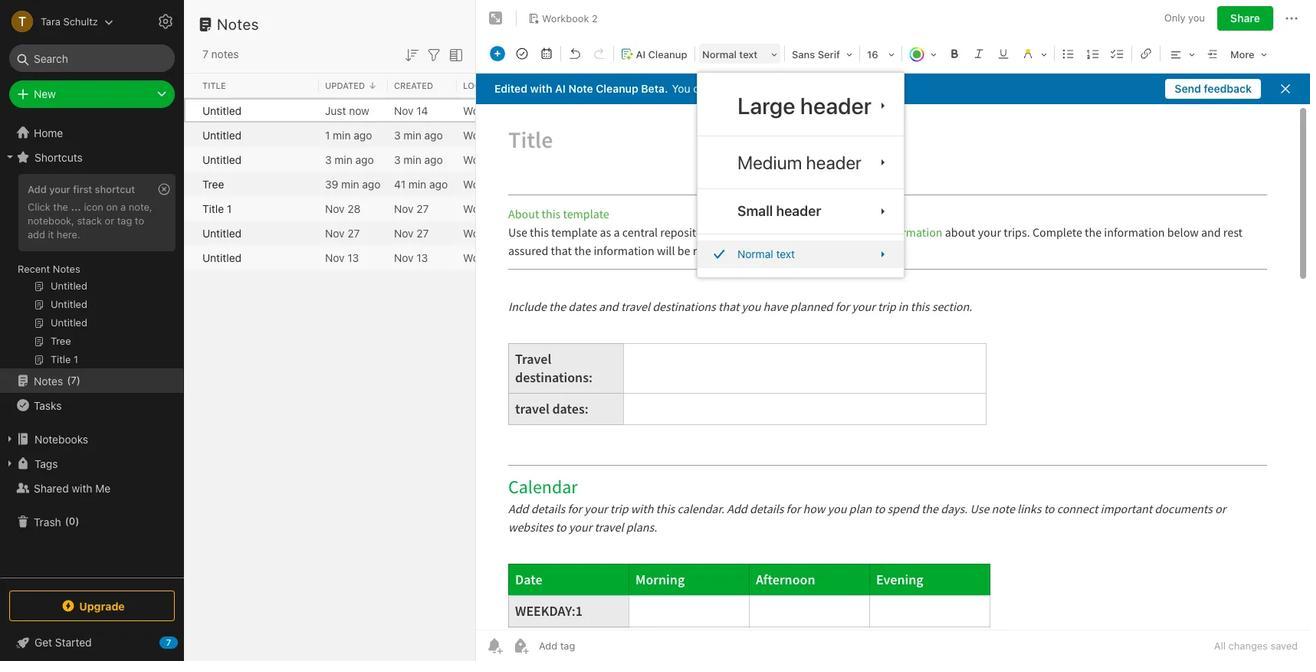 Task type: locate. For each thing, give the bounding box(es) containing it.
1 horizontal spatial nov 13
[[394, 251, 428, 264]]

workbook 2 for 1 min ago
[[463, 128, 523, 142]]

ai left note
[[555, 82, 566, 95]]

header up 'small header' link
[[807, 152, 862, 173]]

1 vertical spatial ai
[[555, 82, 566, 95]]

1 horizontal spatial with
[[531, 82, 553, 95]]

5 cell from the top
[[184, 196, 196, 221]]

1 horizontal spatial cleanup
[[649, 48, 688, 61]]

1 vertical spatial normal text
[[738, 248, 795, 261]]

1 horizontal spatial 1
[[325, 128, 330, 142]]

get
[[35, 637, 52, 650]]

nov 13
[[325, 251, 359, 264], [394, 251, 428, 264]]

here.
[[57, 228, 80, 241]]

0 vertical spatial ai
[[636, 48, 646, 61]]

2 [object object] field from the top
[[698, 196, 904, 228]]

0 horizontal spatial normal
[[703, 48, 737, 61]]

[object object] field up normal text field
[[698, 196, 904, 228]]

Font size field
[[862, 43, 901, 65]]

Font family field
[[787, 43, 858, 65]]

large
[[738, 92, 796, 119]]

More actions field
[[1283, 6, 1302, 31]]

workbook for nov 13
[[463, 251, 514, 264]]

title down tree
[[203, 202, 224, 215]]

( inside notes ( 7 )
[[67, 375, 71, 387]]

ago left the 41
[[362, 178, 381, 191]]

) for trash
[[75, 516, 79, 528]]

more
[[1231, 48, 1255, 61]]

0 vertical spatial 7
[[203, 48, 209, 61]]

13
[[348, 251, 359, 264], [417, 251, 428, 264]]

trash ( 0 )
[[34, 516, 79, 529]]

More field
[[1226, 43, 1273, 65]]

1 vertical spatial normal
[[738, 248, 774, 261]]

0 vertical spatial title
[[203, 80, 226, 90]]

0 vertical spatial [object object] field
[[698, 82, 904, 130]]

send feedback button
[[1166, 79, 1262, 99]]

[object object] field down sans
[[698, 82, 904, 130]]

workbook 2 for nov 27
[[463, 227, 523, 240]]

Help and Learning task checklist field
[[0, 631, 184, 656]]

2 for 1 min ago
[[517, 128, 523, 142]]

28
[[348, 202, 361, 215]]

note window element
[[476, 0, 1311, 662]]

1 vertical spatial )
[[75, 516, 79, 528]]

3 for 1 min ago
[[394, 128, 401, 142]]

39
[[325, 178, 339, 191]]

2 vertical spatial 7
[[166, 638, 171, 648]]

normal down small
[[738, 248, 774, 261]]

feedback
[[1205, 82, 1253, 95]]

0 horizontal spatial with
[[72, 482, 92, 495]]

cell for nov 13
[[184, 245, 196, 270]]

1 title from the top
[[203, 80, 226, 90]]

shared
[[34, 482, 69, 495]]

3 down nov 14
[[394, 128, 401, 142]]

tag
[[117, 215, 132, 227]]

2 for nov 28
[[517, 202, 523, 215]]

7 inside note list element
[[203, 48, 209, 61]]

changes
[[746, 82, 789, 95], [1229, 641, 1269, 653]]

workbook for nov 28
[[463, 202, 514, 215]]

) inside trash ( 0 )
[[75, 516, 79, 528]]

1 vertical spatial 7
[[71, 375, 77, 387]]

1 cell from the top
[[184, 98, 196, 123]]

2 horizontal spatial with
[[791, 82, 812, 95]]

notes inside notes ( 7 )
[[34, 375, 63, 388]]

italic image
[[969, 43, 990, 64]]

[object object] field containing small header
[[698, 196, 904, 228]]

1 horizontal spatial 7
[[166, 638, 171, 648]]

Search text field
[[20, 44, 164, 72]]

text down small header
[[777, 248, 795, 261]]

27 for nov 27
[[417, 227, 429, 240]]

with left me
[[72, 482, 92, 495]]

cleanup up edited with ai note cleanup beta. you can revert changes with undo.
[[649, 48, 688, 61]]

1
[[325, 128, 330, 142], [227, 202, 232, 215]]

row group containing title
[[184, 74, 810, 98]]

tree
[[0, 120, 184, 578]]

notes for notes
[[217, 15, 259, 33]]

3 cell from the top
[[184, 147, 196, 172]]

3 for 3 min ago
[[394, 153, 401, 166]]

min down 1 min ago
[[335, 153, 353, 166]]

first
[[73, 183, 92, 196]]

workbook 2 inside workbook 2 button
[[542, 12, 598, 24]]

with
[[531, 82, 553, 95], [791, 82, 812, 95], [72, 482, 92, 495]]

title down the 7 notes
[[203, 80, 226, 90]]

Add filters field
[[425, 44, 443, 64]]

7 for 7
[[166, 638, 171, 648]]

0 vertical spatial normal text
[[703, 48, 758, 61]]

click the ...
[[28, 201, 81, 213]]

only
[[1165, 12, 1186, 24]]

0 vertical spatial (
[[67, 375, 71, 387]]

min right the 41
[[409, 178, 427, 191]]

1 horizontal spatial text
[[777, 248, 795, 261]]

notes
[[211, 48, 239, 61]]

me
[[95, 482, 111, 495]]

) right 'trash'
[[75, 516, 79, 528]]

expand tags image
[[4, 458, 16, 470]]

[object Object] field
[[698, 82, 904, 130], [698, 196, 904, 228]]

2 vertical spatial notes
[[34, 375, 63, 388]]

41
[[394, 178, 406, 191]]

workbook 2 for nov 13
[[463, 251, 523, 264]]

nov 27 for 27
[[394, 227, 429, 240]]

7 inside help and learning task checklist field
[[166, 638, 171, 648]]

row group
[[184, 74, 810, 98], [184, 98, 733, 270]]

2 untitled from the top
[[203, 128, 242, 142]]

only you
[[1165, 12, 1206, 24]]

header up normal text field
[[777, 203, 822, 220]]

row group inside note list element
[[184, 98, 733, 270]]

ai up the beta.
[[636, 48, 646, 61]]

min up 41 min ago
[[404, 153, 422, 166]]

2 row group from the top
[[184, 98, 733, 270]]

0 vertical spatial 1
[[325, 128, 330, 142]]

normal text up revert
[[703, 48, 758, 61]]

13 down 28
[[348, 251, 359, 264]]

2 cell from the top
[[184, 123, 196, 147]]

just now
[[325, 104, 370, 117]]

2 for 3 min ago
[[517, 153, 523, 166]]

schultz
[[63, 15, 98, 27]]

5 untitled from the top
[[203, 251, 242, 264]]

header for medium header
[[807, 152, 862, 173]]

with right edited
[[531, 82, 553, 95]]

2 title from the top
[[203, 202, 224, 215]]

1 vertical spatial (
[[65, 516, 69, 528]]

3 min ago up 41 min ago
[[394, 153, 443, 166]]

untitled for 3 min ago
[[203, 153, 242, 166]]

1 vertical spatial [object object] field
[[698, 196, 904, 228]]

workbook 2 button
[[523, 8, 604, 29]]

add filters image
[[425, 46, 443, 64]]

1 vertical spatial header
[[807, 152, 862, 173]]

7 cell from the top
[[184, 245, 196, 270]]

tags button
[[0, 452, 183, 476]]

shortcuts
[[35, 151, 83, 164]]

27
[[417, 202, 429, 215], [348, 227, 360, 240], [417, 227, 429, 240]]

notebooks link
[[0, 427, 183, 452]]

cell
[[184, 98, 196, 123], [184, 123, 196, 147], [184, 147, 196, 172], [184, 172, 196, 196], [184, 196, 196, 221], [184, 221, 196, 245], [184, 245, 196, 270]]

notes right recent on the top left
[[53, 263, 80, 275]]

7 notes
[[203, 48, 239, 61]]

) up tasks button
[[77, 375, 81, 387]]

cleanup right note
[[596, 82, 639, 95]]

7 up tasks button
[[71, 375, 77, 387]]

1 vertical spatial changes
[[1229, 641, 1269, 653]]

0 vertical spatial cleanup
[[649, 48, 688, 61]]

1 vertical spatial notes
[[53, 263, 80, 275]]

0 horizontal spatial cleanup
[[596, 82, 639, 95]]

saved
[[1271, 641, 1299, 653]]

notes ( 7 )
[[34, 375, 81, 388]]

normal
[[703, 48, 737, 61], [738, 248, 774, 261]]

1 [object object] field from the top
[[698, 82, 904, 130]]

) inside notes ( 7 )
[[77, 375, 81, 387]]

7 left click to collapse image
[[166, 638, 171, 648]]

cell for 3 min ago
[[184, 147, 196, 172]]

workbook
[[542, 12, 589, 24], [463, 104, 514, 117], [463, 128, 514, 142], [463, 153, 514, 166], [463, 178, 514, 191], [463, 202, 514, 215], [463, 227, 514, 240], [463, 251, 514, 264]]

7 left notes
[[203, 48, 209, 61]]

( right 'trash'
[[65, 516, 69, 528]]

0 horizontal spatial 1
[[227, 202, 232, 215]]

ago up 39 min ago
[[356, 153, 374, 166]]

send
[[1175, 82, 1202, 95]]

row group containing untitled
[[184, 98, 733, 270]]

normal up revert
[[703, 48, 737, 61]]

ai cleanup
[[636, 48, 688, 61]]

2 for just now
[[517, 104, 523, 117]]

3 untitled from the top
[[203, 153, 242, 166]]

1 horizontal spatial 13
[[417, 251, 428, 264]]

group containing add your first shortcut
[[0, 170, 183, 375]]

3 min ago down 14
[[394, 128, 443, 142]]

Sort options field
[[403, 44, 421, 64]]

0 vertical spatial )
[[77, 375, 81, 387]]

indent image
[[1203, 43, 1224, 64]]

notes up tasks
[[34, 375, 63, 388]]

None search field
[[20, 44, 164, 72]]

( up tasks button
[[67, 375, 71, 387]]

settings image
[[156, 12, 175, 31]]

ai inside ai cleanup button
[[636, 48, 646, 61]]

1 untitled from the top
[[203, 104, 242, 117]]

notes for notes ( 7 )
[[34, 375, 63, 388]]

undo image
[[565, 43, 586, 64]]

location
[[463, 80, 507, 90]]

2 nov 13 from the left
[[394, 251, 428, 264]]

normal text link
[[698, 241, 904, 268]]

group
[[0, 170, 183, 375]]

0 vertical spatial normal
[[703, 48, 737, 61]]

min down nov 14
[[404, 128, 422, 142]]

0 vertical spatial text
[[740, 48, 758, 61]]

notes up notes
[[217, 15, 259, 33]]

)
[[77, 375, 81, 387], [75, 516, 79, 528]]

calendar event image
[[536, 43, 558, 64]]

new
[[34, 87, 56, 100]]

1 row group from the top
[[184, 74, 810, 98]]

small header link
[[698, 196, 904, 228]]

1 horizontal spatial normal
[[738, 248, 774, 261]]

0 horizontal spatial 13
[[348, 251, 359, 264]]

edited with ai note cleanup beta. you can revert changes with undo.
[[495, 82, 845, 95]]

ago
[[354, 128, 372, 142], [425, 128, 443, 142], [356, 153, 374, 166], [425, 153, 443, 166], [362, 178, 381, 191], [430, 178, 448, 191]]

changes right revert
[[746, 82, 789, 95]]

with for ai
[[531, 82, 553, 95]]

0 horizontal spatial nov 13
[[325, 251, 359, 264]]

1 vertical spatial title
[[203, 202, 224, 215]]

header
[[801, 92, 872, 119], [807, 152, 862, 173], [777, 203, 822, 220]]

notes
[[217, 15, 259, 33], [53, 263, 80, 275], [34, 375, 63, 388]]

group inside tree
[[0, 170, 183, 375]]

1 vertical spatial text
[[777, 248, 795, 261]]

a
[[121, 201, 126, 213]]

nov 13 down nov 28 on the left of the page
[[325, 251, 359, 264]]

1 horizontal spatial ai
[[636, 48, 646, 61]]

with inside tree
[[72, 482, 92, 495]]

upgrade
[[79, 600, 125, 613]]

title
[[203, 80, 226, 90], [203, 202, 224, 215]]

3 min ago for 3 min ago
[[394, 153, 443, 166]]

( inside trash ( 0 )
[[65, 516, 69, 528]]

header for small header
[[777, 203, 822, 220]]

revert
[[714, 82, 744, 95]]

4 untitled from the top
[[203, 227, 242, 240]]

workbook inside button
[[542, 12, 589, 24]]

header down serif
[[801, 92, 872, 119]]

ai cleanup button
[[616, 43, 693, 65]]

0 vertical spatial notes
[[217, 15, 259, 33]]

with left undo.
[[791, 82, 812, 95]]

untitled for just now
[[203, 104, 242, 117]]

you
[[672, 82, 691, 95]]

cleanup
[[649, 48, 688, 61], [596, 82, 639, 95]]

0 horizontal spatial text
[[740, 48, 758, 61]]

Add tag field
[[538, 640, 653, 654]]

6 cell from the top
[[184, 221, 196, 245]]

3 min ago down 1 min ago
[[325, 153, 374, 166]]

tara
[[41, 15, 61, 27]]

41 min ago
[[394, 178, 448, 191]]

nov 13 down 41 min ago
[[394, 251, 428, 264]]

0 vertical spatial header
[[801, 92, 872, 119]]

header inside field
[[807, 152, 862, 173]]

workbook 2 for 39 min ago
[[463, 178, 523, 191]]

min
[[333, 128, 351, 142], [404, 128, 422, 142], [335, 153, 353, 166], [404, 153, 422, 166], [341, 178, 359, 191], [409, 178, 427, 191]]

2 horizontal spatial 7
[[203, 48, 209, 61]]

4 cell from the top
[[184, 172, 196, 196]]

text up revert
[[740, 48, 758, 61]]

notes inside note list element
[[217, 15, 259, 33]]

medium header link
[[698, 143, 904, 183]]

( for notes
[[67, 375, 71, 387]]

0 horizontal spatial 7
[[71, 375, 77, 387]]

ago down now
[[354, 128, 372, 142]]

2 vertical spatial header
[[777, 203, 822, 220]]

View options field
[[443, 44, 466, 64]]

changes right all
[[1229, 641, 1269, 653]]

it
[[48, 228, 54, 241]]

0 horizontal spatial ai
[[555, 82, 566, 95]]

click to collapse image
[[178, 634, 190, 652]]

cell for nov 27
[[184, 221, 196, 245]]

ago right the 41
[[430, 178, 448, 191]]

nov 27 for 28
[[394, 202, 429, 215]]

tree
[[203, 178, 224, 191]]

normal text down small
[[738, 248, 795, 261]]

2 for nov 27
[[517, 227, 523, 240]]

13 down 41 min ago
[[417, 251, 428, 264]]

0 horizontal spatial changes
[[746, 82, 789, 95]]

3 up the 41
[[394, 153, 401, 166]]



Task type: vqa. For each thing, say whether or not it's contained in the screenshot.


Task type: describe. For each thing, give the bounding box(es) containing it.
workbook for nov 27
[[463, 227, 514, 240]]

1 vertical spatial cleanup
[[596, 82, 639, 95]]

tree containing home
[[0, 120, 184, 578]]

add your first shortcut
[[28, 183, 135, 196]]

shortcut
[[95, 183, 135, 196]]

the
[[53, 201, 68, 213]]

nov 28
[[325, 202, 361, 215]]

created
[[394, 80, 433, 90]]

3 min ago for 1 min ago
[[394, 128, 443, 142]]

16
[[868, 48, 879, 61]]

workbook for just now
[[463, 104, 514, 117]]

beta.
[[642, 82, 669, 95]]

more actions image
[[1283, 9, 1302, 28]]

all changes saved
[[1215, 641, 1299, 653]]

with for me
[[72, 482, 92, 495]]

normal text inside note window element
[[703, 48, 758, 61]]

tags
[[35, 458, 58, 471]]

text inside note window element
[[740, 48, 758, 61]]

normal inside menu item
[[738, 248, 774, 261]]

dropdown list menu
[[698, 82, 904, 268]]

or
[[105, 215, 114, 227]]

stack
[[77, 215, 102, 227]]

7 inside notes ( 7 )
[[71, 375, 77, 387]]

sans serif
[[792, 48, 841, 61]]

underline image
[[993, 43, 1015, 64]]

ago down 14
[[425, 128, 443, 142]]

nov 14
[[394, 104, 428, 117]]

[object object] field containing large header
[[698, 82, 904, 130]]

min down just now
[[333, 128, 351, 142]]

title for title
[[203, 80, 226, 90]]

text inside normal text link
[[777, 248, 795, 261]]

0 vertical spatial changes
[[746, 82, 789, 95]]

expand notebooks image
[[4, 433, 16, 446]]

) for notes
[[77, 375, 81, 387]]

2 inside button
[[592, 12, 598, 24]]

cell for just now
[[184, 98, 196, 123]]

1 min ago
[[325, 128, 372, 142]]

recent notes
[[18, 263, 80, 275]]

tasks button
[[0, 394, 183, 418]]

home
[[34, 126, 63, 139]]

your
[[49, 183, 70, 196]]

to
[[135, 215, 144, 227]]

( for trash
[[65, 516, 69, 528]]

note
[[569, 82, 594, 95]]

workbook for 1 min ago
[[463, 128, 514, 142]]

untitled for nov 13
[[203, 251, 242, 264]]

bulleted list image
[[1059, 43, 1080, 64]]

can
[[694, 82, 712, 95]]

cell for 1 min ago
[[184, 123, 196, 147]]

ago up 41 min ago
[[425, 153, 443, 166]]

now
[[349, 104, 370, 117]]

Alignment field
[[1163, 43, 1201, 65]]

0
[[69, 516, 75, 528]]

Insert field
[[486, 43, 509, 64]]

cell for nov 28
[[184, 196, 196, 221]]

add tag image
[[512, 637, 530, 656]]

add
[[28, 183, 47, 196]]

3 up 39
[[325, 153, 332, 166]]

7 for 7 notes
[[203, 48, 209, 61]]

shared with me link
[[0, 476, 183, 501]]

workbook 2 for 3 min ago
[[463, 153, 523, 166]]

...
[[71, 201, 81, 213]]

Highlight field
[[1016, 43, 1053, 65]]

large header link
[[698, 82, 904, 130]]

new button
[[9, 81, 175, 108]]

[object Object] field
[[698, 143, 904, 183]]

39 min ago
[[325, 178, 381, 191]]

medium
[[738, 152, 803, 173]]

normal text menu item
[[698, 241, 904, 268]]

small
[[738, 203, 773, 220]]

updated
[[325, 80, 365, 90]]

normal inside note window element
[[703, 48, 737, 61]]

you
[[1189, 12, 1206, 24]]

14
[[417, 104, 428, 117]]

notebook,
[[28, 215, 74, 227]]

insert link image
[[1136, 43, 1158, 64]]

1 horizontal spatial changes
[[1229, 641, 1269, 653]]

get started
[[35, 637, 92, 650]]

home link
[[0, 120, 184, 145]]

started
[[55, 637, 92, 650]]

just
[[325, 104, 346, 117]]

tasks
[[34, 399, 62, 412]]

Font color field
[[904, 43, 943, 65]]

edited
[[495, 82, 528, 95]]

large header
[[738, 92, 872, 119]]

medium header
[[738, 152, 862, 173]]

normal text inside menu item
[[738, 248, 795, 261]]

[object Object] field
[[698, 241, 904, 268]]

1 vertical spatial 1
[[227, 202, 232, 215]]

Heading level field
[[697, 43, 783, 65]]

note list element
[[184, 0, 810, 662]]

Account field
[[0, 6, 113, 37]]

workbook 2 for nov 28
[[463, 202, 523, 215]]

untitled for nov 27
[[203, 227, 242, 240]]

expand note image
[[487, 9, 506, 28]]

title 1
[[203, 202, 232, 215]]

Note Editor text field
[[476, 104, 1311, 631]]

sans
[[792, 48, 816, 61]]

untitled for 1 min ago
[[203, 128, 242, 142]]

numbered list image
[[1083, 43, 1105, 64]]

icon on a note, notebook, stack or tag to add it here.
[[28, 201, 152, 241]]

serif
[[818, 48, 841, 61]]

undo.
[[815, 82, 845, 95]]

2 for 39 min ago
[[517, 178, 523, 191]]

note,
[[129, 201, 152, 213]]

2 for nov 13
[[517, 251, 523, 264]]

shared with me
[[34, 482, 111, 495]]

notebooks
[[35, 433, 88, 446]]

1 nov 13 from the left
[[325, 251, 359, 264]]

small header
[[738, 203, 822, 220]]

workbook 2 for just now
[[463, 104, 523, 117]]

cleanup inside ai cleanup button
[[649, 48, 688, 61]]

all
[[1215, 641, 1227, 653]]

workbook for 3 min ago
[[463, 153, 514, 166]]

recent
[[18, 263, 50, 275]]

1 13 from the left
[[348, 251, 359, 264]]

checklist image
[[1108, 43, 1129, 64]]

click
[[28, 201, 50, 213]]

workbook for 39 min ago
[[463, 178, 514, 191]]

cell for 39 min ago
[[184, 172, 196, 196]]

trash
[[34, 516, 61, 529]]

27 for nov 28
[[417, 202, 429, 215]]

bold image
[[944, 43, 966, 64]]

tara schultz
[[41, 15, 98, 27]]

add a reminder image
[[486, 637, 504, 656]]

task image
[[512, 43, 533, 64]]

on
[[106, 201, 118, 213]]

2 13 from the left
[[417, 251, 428, 264]]

add
[[28, 228, 45, 241]]

icon
[[84, 201, 103, 213]]

upgrade button
[[9, 591, 175, 622]]

title for title 1
[[203, 202, 224, 215]]

header for large header
[[801, 92, 872, 119]]

shortcuts button
[[0, 145, 183, 170]]

share button
[[1218, 6, 1274, 31]]

send feedback
[[1175, 82, 1253, 95]]

min right 39
[[341, 178, 359, 191]]



